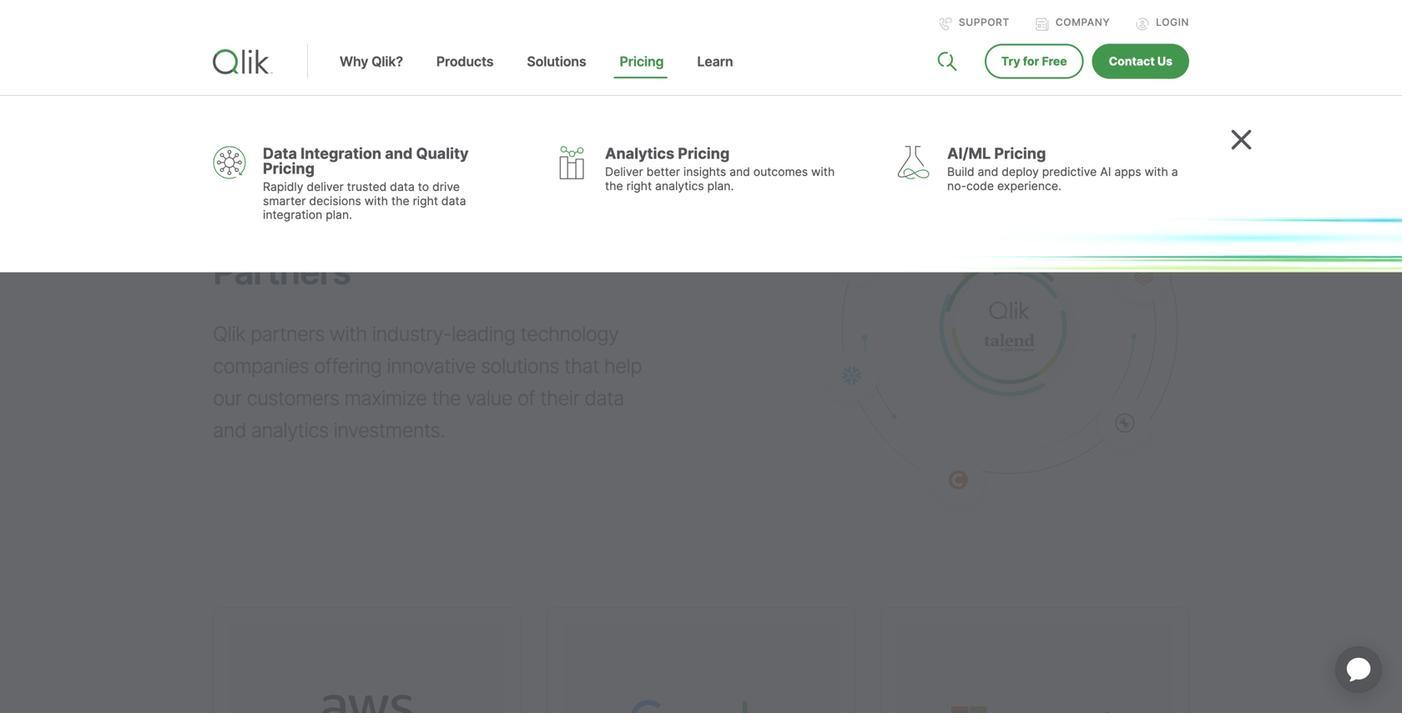 Task type: vqa. For each thing, say whether or not it's contained in the screenshot.
Ai/Ml
yes



Task type: describe. For each thing, give the bounding box(es) containing it.
learn button
[[681, 53, 750, 95]]

with inside ai/ml pricing build and deploy predictive ai apps with a no-code experience.
[[1145, 165, 1168, 179]]

solutions
[[481, 354, 559, 379]]

experience.
[[997, 179, 1062, 193]]

try
[[1002, 54, 1020, 68]]

the inside data integration and quality pricing rapidly deliver trusted data to drive smarter decisions with the right data integration plan.
[[391, 194, 410, 208]]

and inside data integration and quality pricing rapidly deliver trusted data to drive smarter decisions with the right data integration plan.
[[385, 144, 413, 163]]

with inside 'analytics pricing deliver better insights and outcomes with the right analytics plan.'
[[811, 165, 835, 179]]

why qlik?
[[340, 53, 403, 70]]

support link
[[939, 16, 1010, 31]]

to
[[418, 180, 429, 194]]

contact
[[1109, 54, 1155, 68]]

ai/ml pricing image
[[897, 146, 931, 179]]

outcomes
[[754, 165, 808, 179]]

our
[[213, 386, 242, 411]]

login
[[1156, 16, 1189, 28]]

try for free
[[1002, 54, 1067, 68]]

maximize
[[344, 386, 427, 411]]

better
[[647, 165, 680, 179]]

decisions
[[309, 194, 361, 208]]

industry-
[[372, 322, 452, 346]]

featured technology partners
[[213, 209, 550, 293]]

products button
[[420, 53, 510, 95]]

of
[[517, 386, 535, 411]]

partners
[[250, 322, 324, 346]]

1 horizontal spatial data
[[442, 194, 466, 208]]

pricing inside ai/ml pricing build and deploy predictive ai apps with a no-code experience.
[[994, 144, 1046, 163]]

pricing inside 'analytics pricing deliver better insights and outcomes with the right analytics plan.'
[[678, 144, 730, 163]]

close search image
[[1231, 129, 1252, 150]]

predictive
[[1042, 165, 1097, 179]]

build
[[947, 165, 975, 179]]

contact us link
[[1092, 44, 1189, 79]]

products
[[436, 53, 494, 70]]

and inside 'analytics pricing deliver better insights and outcomes with the right analytics plan.'
[[730, 165, 750, 179]]

company link
[[1036, 16, 1110, 31]]

contact us
[[1109, 54, 1173, 68]]

partners
[[213, 251, 350, 293]]

customers
[[247, 386, 339, 411]]

companies
[[213, 354, 309, 379]]

pricing inside data integration and quality pricing rapidly deliver trusted data to drive smarter decisions with the right data integration plan.
[[263, 159, 315, 178]]

ai
[[1100, 165, 1111, 179]]

qlik partners with industry-leading technology companies offering innovative solutions that help our customers maximize the value of their data and analytics investments.
[[213, 322, 642, 443]]

trusted
[[347, 180, 387, 194]]

integration
[[263, 208, 322, 222]]

support image
[[939, 18, 952, 31]]

deploy
[[1002, 165, 1039, 179]]

quality
[[416, 144, 469, 163]]

no-
[[947, 179, 967, 193]]

value
[[466, 386, 512, 411]]



Task type: locate. For each thing, give the bounding box(es) containing it.
application
[[1316, 627, 1402, 714]]

why
[[340, 53, 368, 70]]

pricing left learn
[[620, 53, 664, 70]]

right down analytics
[[627, 179, 652, 193]]

0 horizontal spatial plan.
[[326, 208, 352, 222]]

analytics
[[655, 179, 704, 193], [251, 418, 328, 443]]

right
[[627, 179, 652, 193], [413, 194, 438, 208]]

qlik?
[[372, 53, 403, 70]]

code
[[967, 179, 994, 193]]

solutions
[[527, 53, 586, 70]]

leading
[[452, 322, 515, 346]]

0 horizontal spatial data
[[390, 180, 415, 194]]

analytics down customers
[[251, 418, 328, 443]]

qlik image
[[213, 49, 273, 74]]

with
[[811, 165, 835, 179], [1145, 165, 1168, 179], [365, 194, 388, 208], [329, 322, 367, 346]]

the left to
[[391, 194, 410, 208]]

support
[[959, 16, 1010, 28]]

plan. right better
[[707, 179, 734, 193]]

pricing up rapidly
[[263, 159, 315, 178]]

data down 'help'
[[585, 386, 624, 411]]

featured partners: microsoft image
[[897, 624, 1173, 714]]

with inside qlik partners with industry-leading technology companies offering innovative solutions that help our customers maximize the value of their data and analytics investments.
[[329, 322, 367, 346]]

the inside qlik partners with industry-leading technology companies offering innovative solutions that help our customers maximize the value of their data and analytics investments.
[[432, 386, 461, 411]]

data
[[390, 180, 415, 194], [442, 194, 466, 208], [585, 386, 624, 411]]

login link
[[1136, 16, 1189, 31]]

pricing button
[[603, 53, 681, 95]]

us
[[1158, 54, 1173, 68]]

2 horizontal spatial the
[[605, 179, 623, 193]]

right up technology
[[413, 194, 438, 208]]

analytics down analytics
[[655, 179, 704, 193]]

insights
[[684, 165, 726, 179]]

the down innovative
[[432, 386, 461, 411]]

pricing
[[620, 53, 664, 70], [678, 144, 730, 163], [994, 144, 1046, 163], [263, 159, 315, 178]]

plan. inside data integration and quality pricing rapidly deliver trusted data to drive smarter decisions with the right data integration plan.
[[326, 208, 352, 222]]

login image
[[1136, 18, 1150, 31]]

0 horizontal spatial right
[[413, 194, 438, 208]]

1 vertical spatial plan.
[[326, 208, 352, 222]]

company image
[[1036, 18, 1049, 31]]

featured partners: aws image
[[230, 624, 505, 714]]

help
[[604, 354, 642, 379]]

pricing up deploy
[[994, 144, 1046, 163]]

with up offering
[[329, 322, 367, 346]]

data up technology
[[442, 194, 466, 208]]

1 vertical spatial the
[[391, 194, 410, 208]]

data integration and quality pricing rapidly deliver trusted data to drive smarter decisions with the right data integration plan.
[[263, 144, 469, 222]]

featured technology partners - main banner image
[[714, 98, 1301, 558]]

analytics pricing deliver better insights and outcomes with the right analytics plan.
[[605, 144, 835, 193]]

solutions button
[[510, 53, 603, 95]]

analytics pricing image
[[555, 146, 588, 179]]

1 vertical spatial analytics
[[251, 418, 328, 443]]

with inside data integration and quality pricing rapidly deliver trusted data to drive smarter decisions with the right data integration plan.
[[365, 194, 388, 208]]

deliver
[[307, 180, 344, 194]]

with right outcomes on the right of page
[[811, 165, 835, 179]]

offering
[[314, 354, 382, 379]]

ai/ml pricing build and deploy predictive ai apps with a no-code experience.
[[947, 144, 1178, 193]]

analytics
[[605, 144, 675, 163]]

the down analytics
[[605, 179, 623, 193]]

and left quality
[[385, 144, 413, 163]]

0 vertical spatial plan.
[[707, 179, 734, 193]]

0 vertical spatial analytics
[[655, 179, 704, 193]]

technology
[[520, 322, 619, 346]]

pricing up insights
[[678, 144, 730, 163]]

why qlik? button
[[323, 53, 420, 95]]

analytics inside qlik partners with industry-leading technology companies offering innovative solutions that help our customers maximize the value of their data and analytics investments.
[[251, 418, 328, 443]]

and inside ai/ml pricing build and deploy predictive ai apps with a no-code experience.
[[978, 165, 999, 179]]

plan.
[[707, 179, 734, 193], [326, 208, 352, 222]]

2 horizontal spatial data
[[585, 386, 624, 411]]

0 horizontal spatial analytics
[[251, 418, 328, 443]]

the
[[605, 179, 623, 193], [391, 194, 410, 208], [432, 386, 461, 411]]

data inside qlik partners with industry-leading technology companies offering innovative solutions that help our customers maximize the value of their data and analytics investments.
[[585, 386, 624, 411]]

right inside data integration and quality pricing rapidly deliver trusted data to drive smarter decisions with the right data integration plan.
[[413, 194, 438, 208]]

data integration and quality pricing image
[[213, 146, 246, 179]]

data left to
[[390, 180, 415, 194]]

company
[[1056, 16, 1110, 28]]

qlik
[[213, 322, 245, 346]]

free
[[1042, 54, 1067, 68]]

technology
[[363, 209, 550, 251]]

with left a
[[1145, 165, 1168, 179]]

1 horizontal spatial plan.
[[707, 179, 734, 193]]

and inside qlik partners with industry-leading technology companies offering innovative solutions that help our customers maximize the value of their data and analytics investments.
[[213, 418, 246, 443]]

1 horizontal spatial right
[[627, 179, 652, 193]]

rapidly
[[263, 180, 303, 194]]

0 horizontal spatial the
[[391, 194, 410, 208]]

2 vertical spatial the
[[432, 386, 461, 411]]

0 vertical spatial right
[[627, 179, 652, 193]]

analytics inside 'analytics pricing deliver better insights and outcomes with the right analytics plan.'
[[655, 179, 704, 193]]

0 vertical spatial the
[[605, 179, 623, 193]]

the inside 'analytics pricing deliver better insights and outcomes with the right analytics plan.'
[[605, 179, 623, 193]]

right inside 'analytics pricing deliver better insights and outcomes with the right analytics plan.'
[[627, 179, 652, 193]]

featured
[[213, 209, 355, 251]]

for
[[1023, 54, 1039, 68]]

a
[[1172, 165, 1178, 179]]

try for free link
[[985, 44, 1084, 79]]

and
[[385, 144, 413, 163], [730, 165, 750, 179], [978, 165, 999, 179], [213, 418, 246, 443]]

drive
[[432, 180, 460, 194]]

smarter
[[263, 194, 306, 208]]

integration
[[301, 144, 382, 163]]

1 horizontal spatial analytics
[[655, 179, 704, 193]]

learn
[[697, 53, 733, 70]]

and right insights
[[730, 165, 750, 179]]

data
[[263, 144, 297, 163]]

deliver
[[605, 165, 643, 179]]

ai/ml
[[947, 144, 991, 163]]

featured partners: google image
[[563, 624, 839, 714]]

1 horizontal spatial the
[[432, 386, 461, 411]]

and down ai/ml
[[978, 165, 999, 179]]

investments.
[[333, 418, 445, 443]]

that
[[564, 354, 599, 379]]

pricing inside pricing button
[[620, 53, 664, 70]]

innovative
[[387, 354, 476, 379]]

their
[[540, 386, 580, 411]]

1 vertical spatial right
[[413, 194, 438, 208]]

with right 'decisions'
[[365, 194, 388, 208]]

apps
[[1115, 165, 1142, 179]]

plan. down deliver
[[326, 208, 352, 222]]

and down our
[[213, 418, 246, 443]]

plan. inside 'analytics pricing deliver better insights and outcomes with the right analytics plan.'
[[707, 179, 734, 193]]



